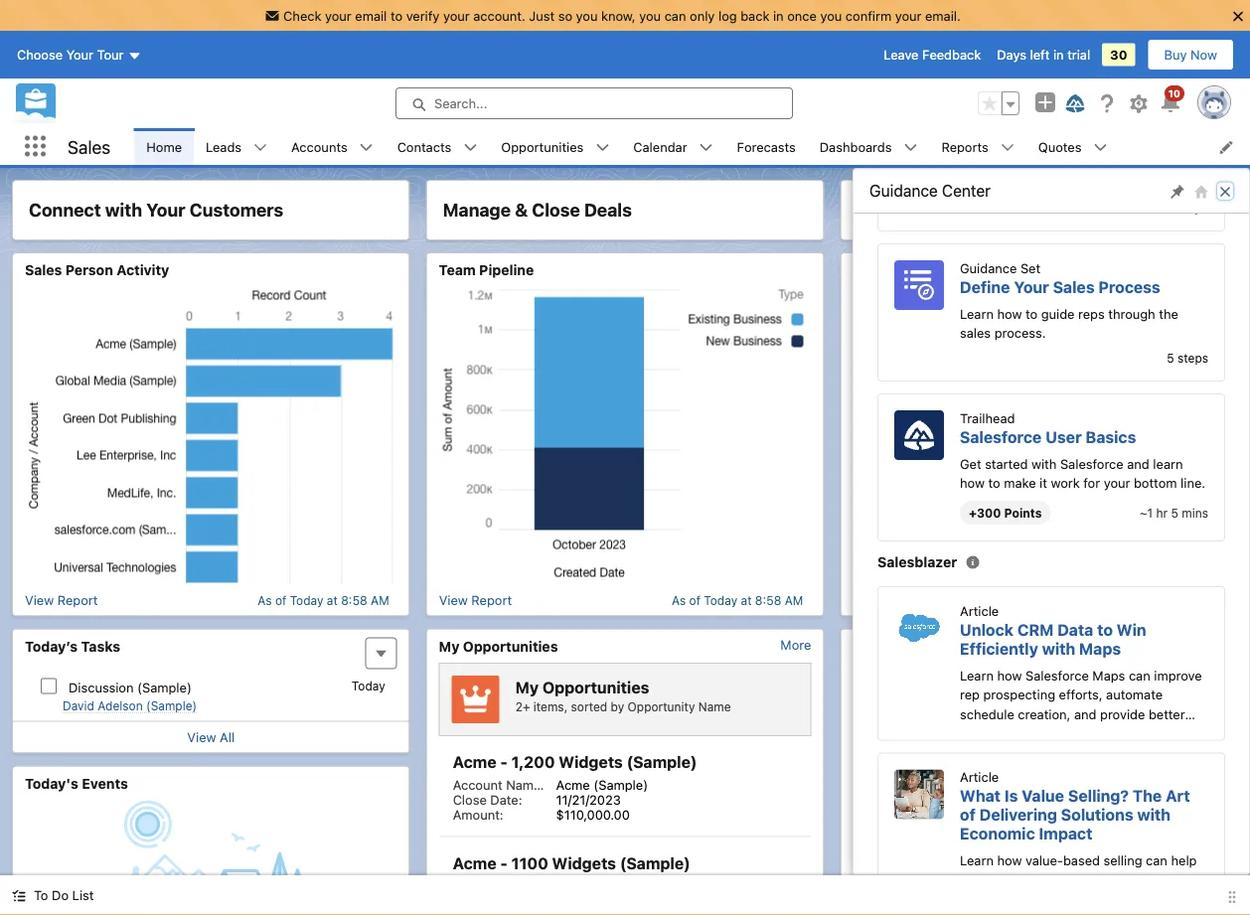 Task type: locate. For each thing, give the bounding box(es) containing it.
now
[[1191, 47, 1218, 62]]

0 horizontal spatial 8:​58
[[341, 594, 368, 608]]

- left '1100'
[[501, 855, 508, 874]]

1 report from the left
[[57, 593, 98, 608]]

1 article from the top
[[961, 604, 1000, 619]]

3 view report from the left
[[854, 593, 927, 608]]

steps for 6 steps
[[1178, 201, 1209, 215]]

2 view report link from the left
[[439, 593, 512, 608]]

1 horizontal spatial 2+
[[930, 700, 945, 714]]

center
[[943, 181, 991, 200]]

(sample) down opportunity
[[627, 753, 698, 772]]

guidance down dashboards list item
[[870, 181, 939, 200]]

to right "email"
[[391, 8, 403, 23]]

1 sorted from the left
[[571, 700, 608, 714]]

search...
[[435, 96, 488, 111]]

text default image left "accounts" link
[[254, 141, 268, 155]]

text default image left the to at bottom left
[[12, 890, 26, 903]]

your down home
[[146, 199, 186, 221]]

0 vertical spatial 5
[[1168, 351, 1175, 365]]

by up into
[[1025, 700, 1039, 714]]

and inside article unlock crm data to win efficiently with maps learn how salesforce maps can improve rep prospecting efforts, automate schedule creation, and provide better insights into sales territories.
[[1075, 707, 1097, 722]]

as of today at 8:​58 am for connect with your customers
[[258, 594, 389, 608]]

with inside trailhead salesforce user basics get started with salesforce and learn how to make it work for your bottom line.
[[1032, 456, 1057, 471]]

2 at from the left
[[741, 594, 752, 608]]

1 horizontal spatial sorted
[[986, 700, 1022, 714]]

2 vertical spatial can
[[1147, 854, 1168, 869]]

can inside article unlock crm data to win efficiently with maps learn how salesforce maps can improve rep prospecting efforts, automate schedule creation, and provide better insights into sales territories.
[[1130, 668, 1151, 683]]

amy jordan (sample)
[[867, 753, 1034, 772]]

(sample) down $110,000.00
[[620, 855, 691, 874]]

how inside guidance set define your sales process learn how to guide reps through the sales process.
[[998, 306, 1023, 321]]

acme down amount:
[[453, 855, 497, 874]]

1 horizontal spatial view report link
[[439, 593, 512, 608]]

the right not
[[1054, 893, 1074, 908]]

only
[[690, 8, 715, 23]]

0 horizontal spatial pipeline
[[479, 262, 534, 278]]

by left opportunity
[[611, 700, 625, 714]]

$110,000.00
[[557, 807, 630, 822]]

sales for sales
[[68, 136, 111, 157]]

sales left person
[[25, 262, 62, 278]]

learn inside article unlock crm data to win efficiently with maps learn how salesforce maps can improve rep prospecting efforts, automate schedule creation, and provide better insights into sales territories.
[[961, 668, 994, 683]]

your inside trailhead salesforce user basics get started with salesforce and learn how to make it work for your bottom line.
[[1105, 476, 1131, 491]]

salesforce
[[961, 428, 1042, 446], [1061, 456, 1124, 471], [1026, 668, 1090, 683]]

1 vertical spatial salesforce
[[1061, 456, 1124, 471]]

sales inside article unlock crm data to win efficiently with maps learn how salesforce maps can improve rep prospecting efforts, automate schedule creation, and provide better insights into sales territories.
[[1037, 727, 1068, 742]]

1,200
[[512, 753, 555, 772]]

0 horizontal spatial name
[[699, 700, 732, 714]]

by inside the my leads 2+ items, sorted by name
[[1025, 700, 1039, 714]]

sorted for pipeline
[[986, 700, 1022, 714]]

text default image down search... button
[[596, 141, 610, 155]]

salesforce up for
[[1061, 456, 1124, 471]]

to down started
[[989, 476, 1001, 491]]

0 vertical spatial article
[[961, 604, 1000, 619]]

maps up automate
[[1093, 668, 1126, 683]]

am for manage & close deals
[[785, 594, 804, 608]]

2 am from the left
[[785, 594, 804, 608]]

list
[[135, 128, 1251, 165]]

2 items, from the left
[[948, 700, 982, 714]]

learn down define
[[961, 306, 994, 321]]

0 horizontal spatial items,
[[534, 700, 568, 714]]

selling
[[1104, 854, 1143, 869]]

2 article from the top
[[961, 770, 1000, 785]]

2 steps from the top
[[1178, 351, 1209, 365]]

how
[[998, 306, 1023, 321], [961, 476, 985, 491], [998, 668, 1023, 683], [998, 854, 1023, 869]]

today for customers
[[290, 594, 324, 608]]

1 horizontal spatial guidance
[[961, 261, 1018, 275]]

in
[[774, 8, 784, 23], [1054, 47, 1065, 62]]

1 at from the left
[[327, 594, 338, 608]]

text default image for contacts
[[464, 141, 478, 155]]

view report up my leads
[[854, 593, 927, 608]]

by inside my opportunities 2+ items, sorted by opportunity name
[[611, 700, 625, 714]]

salesforce user basics link
[[961, 428, 1137, 446]]

0 horizontal spatial today
[[290, 594, 324, 608]]

- up account name:
[[501, 753, 508, 772]]

enterprise,
[[996, 807, 1061, 822]]

0 vertical spatial pipeline
[[948, 199, 1016, 221]]

my for my opportunities 2+ items, sorted by opportunity name
[[516, 678, 539, 697]]

1 vertical spatial guidance
[[961, 261, 1018, 275]]

widgets
[[559, 753, 623, 772], [552, 855, 617, 874]]

help
[[1172, 854, 1198, 869]]

view report up today's
[[25, 593, 98, 608]]

my for my leads
[[854, 638, 874, 655]]

report down salesblazer
[[886, 593, 927, 608]]

days
[[998, 47, 1027, 62]]

1 horizontal spatial more
[[1195, 638, 1226, 653]]

1 - from the top
[[501, 753, 508, 772]]

1 vertical spatial widgets
[[552, 855, 617, 874]]

sorted inside the my leads 2+ items, sorted by name
[[986, 700, 1022, 714]]

learn inside guidance set define your sales process learn how to guide reps through the sales process.
[[961, 306, 994, 321]]

article inside article unlock crm data to win efficiently with maps learn how salesforce maps can improve rep prospecting efforts, automate schedule creation, and provide better insights into sales territories.
[[961, 604, 1000, 619]]

text default image inside leads list item
[[254, 141, 268, 155]]

8:​58 for manage & close deals
[[756, 594, 782, 608]]

acme - 1100 widgets (sample)
[[453, 855, 691, 874]]

text default image for dashboards
[[904, 141, 918, 155]]

0 vertical spatial learn
[[961, 306, 994, 321]]

1 vertical spatial pipeline
[[479, 262, 534, 278]]

learn inside "article what is value selling? the art of delivering solutions with economic impact learn how value-based selling can help you focus on the needs of your customers, not the features of your product."
[[961, 854, 994, 869]]

1 horizontal spatial sales
[[68, 136, 111, 157]]

0 vertical spatial -
[[501, 753, 508, 772]]

crm
[[1018, 621, 1054, 640]]

sales down creation,
[[1037, 727, 1068, 742]]

article for unlock crm data to win efficiently with maps
[[961, 604, 1000, 619]]

8:​58 for connect with your customers
[[341, 594, 368, 608]]

better
[[1149, 707, 1186, 722]]

more left my leads
[[781, 638, 812, 653]]

6 steps
[[1167, 201, 1209, 215]]

1 vertical spatial sales
[[1037, 727, 1068, 742]]

text default image right reports
[[1001, 141, 1015, 155]]

3 learn from the top
[[961, 854, 994, 869]]

2 name from the left
[[1042, 700, 1075, 714]]

sales inside guidance set define your sales process learn how to guide reps through the sales process.
[[961, 326, 992, 341]]

my
[[439, 638, 460, 655], [854, 638, 874, 655], [516, 678, 539, 697], [930, 678, 953, 697]]

mins
[[1183, 506, 1209, 520]]

2 vertical spatial learn
[[961, 854, 994, 869]]

learn down website
[[961, 854, 994, 869]]

items, inside the my leads 2+ items, sorted by name
[[948, 700, 982, 714]]

with up it
[[1032, 456, 1057, 471]]

dashboards
[[820, 139, 892, 154]]

to inside article unlock crm data to win efficiently with maps learn how salesforce maps can improve rep prospecting efforts, automate schedule creation, and provide better insights into sales territories.
[[1098, 621, 1114, 640]]

text default image inside dashboards list item
[[904, 141, 918, 155]]

text default image
[[254, 141, 268, 155], [360, 141, 374, 155], [904, 141, 918, 155], [12, 890, 26, 903]]

1 vertical spatial and
[[1075, 707, 1097, 722]]

my inside the my leads 2+ items, sorted by name
[[930, 678, 953, 697]]

2 vertical spatial the
[[1054, 893, 1074, 908]]

name:
[[506, 778, 545, 793]]

(sample) down "insights"
[[964, 753, 1034, 772]]

1 more from the left
[[781, 638, 812, 653]]

acme up 'account'
[[453, 753, 497, 772]]

and
[[1128, 456, 1150, 471], [1075, 707, 1097, 722]]

text default image inside opportunities list item
[[596, 141, 610, 155]]

1
[[971, 793, 977, 807]]

0 horizontal spatial as
[[258, 594, 272, 608]]

2 lead from the top
[[867, 837, 897, 852]]

how up the "process."
[[998, 306, 1023, 321]]

learn
[[961, 306, 994, 321], [961, 668, 994, 683], [961, 854, 994, 869]]

0 vertical spatial and
[[1128, 456, 1150, 471]]

sales up connect
[[68, 136, 111, 157]]

acme
[[453, 753, 497, 772], [557, 778, 590, 793], [453, 855, 497, 874]]

0 vertical spatial the
[[1160, 306, 1179, 321]]

to up the "process."
[[1026, 306, 1038, 321]]

0 vertical spatial salesforce
[[961, 428, 1042, 446]]

report up my opportunities link
[[472, 593, 512, 608]]

buy now button
[[1148, 39, 1235, 71]]

sorted
[[571, 700, 608, 714], [986, 700, 1022, 714]]

0 vertical spatial opportunities
[[502, 139, 584, 154]]

sales for sales person activity
[[25, 262, 62, 278]]

items, for close
[[534, 700, 568, 714]]

1 horizontal spatial in
[[1054, 47, 1065, 62]]

group
[[979, 92, 1020, 115]]

economic
[[961, 825, 1036, 844]]

guidance center
[[870, 181, 991, 200]]

acme (sample)
[[557, 778, 648, 793]]

view report link for manage & close deals
[[439, 593, 512, 608]]

features
[[1077, 893, 1127, 908]]

2 as of today at 8:​58 am from the left
[[672, 594, 804, 608]]

0 horizontal spatial am
[[371, 594, 389, 608]]

5 text default image from the left
[[1094, 141, 1108, 155]]

today for deals
[[704, 594, 738, 608]]

text default image up "guidance center" at the right top of the page
[[904, 141, 918, 155]]

customers,
[[961, 893, 1028, 908]]

2 report from the left
[[472, 593, 512, 608]]

widgets down $110,000.00
[[552, 855, 617, 874]]

sorted inside my opportunities 2+ items, sorted by opportunity name
[[571, 700, 608, 714]]

1 horizontal spatial 8:​58
[[756, 594, 782, 608]]

pipeline
[[948, 199, 1016, 221], [479, 262, 534, 278]]

can left "only"
[[665, 8, 687, 23]]

2 view report from the left
[[439, 593, 512, 608]]

1 vertical spatial close
[[453, 793, 487, 807]]

1 am from the left
[[371, 594, 389, 608]]

2 learn from the top
[[961, 668, 994, 683]]

lead down the "company:"
[[867, 837, 897, 852]]

prospecting
[[984, 688, 1056, 703]]

article up the what
[[961, 770, 1000, 785]]

view report link up my opportunities link
[[439, 593, 512, 608]]

sales left the "process."
[[961, 326, 992, 341]]

build
[[858, 199, 901, 221]]

text default image down the search...
[[464, 141, 478, 155]]

2 horizontal spatial view report link
[[854, 593, 927, 608]]

1 learn from the top
[[961, 306, 994, 321]]

0 vertical spatial acme
[[453, 753, 497, 772]]

opportunities for my opportunities
[[463, 638, 558, 655]]

sales inside guidance set define your sales process learn how to guide reps through the sales process.
[[1054, 277, 1095, 296]]

0 vertical spatial maps
[[1080, 640, 1122, 659]]

1 view report link from the left
[[25, 593, 98, 608]]

article up unlock
[[961, 604, 1000, 619]]

guidance inside guidance set define your sales process learn how to guide reps through the sales process.
[[961, 261, 1018, 275]]

1 as from the left
[[258, 594, 272, 608]]

1 items, from the left
[[534, 700, 568, 714]]

article unlock crm data to win efficiently with maps learn how salesforce maps can improve rep prospecting efforts, automate schedule creation, and provide better insights into sales territories.
[[961, 604, 1203, 742]]

through
[[1109, 306, 1156, 321]]

reports list item
[[930, 128, 1027, 165]]

lead for lead source:
[[867, 837, 897, 852]]

0 horizontal spatial sales
[[25, 262, 62, 278]]

new
[[971, 822, 998, 837]]

1 horizontal spatial view report
[[439, 593, 512, 608]]

2+ inside the my leads 2+ items, sorted by name
[[930, 700, 945, 714]]

salesforce up the efforts, at the bottom of the page
[[1026, 668, 1090, 683]]

1 text default image from the left
[[464, 141, 478, 155]]

1 vertical spatial the
[[1041, 873, 1061, 888]]

widgets for 1100
[[552, 855, 617, 874]]

phone:
[[867, 793, 909, 807]]

steps
[[1178, 201, 1209, 215], [1178, 351, 1209, 365]]

my opportunities link
[[439, 638, 558, 655]]

know,
[[602, 8, 636, 23]]

contacts link
[[386, 128, 464, 165]]

in right 'back'
[[774, 8, 784, 23]]

by for manage & close deals
[[611, 700, 625, 714]]

1 lead from the top
[[867, 822, 897, 837]]

text default image
[[464, 141, 478, 155], [596, 141, 610, 155], [700, 141, 714, 155], [1001, 141, 1015, 155], [1094, 141, 1108, 155]]

1 vertical spatial steps
[[1178, 351, 1209, 365]]

calendar
[[634, 139, 688, 154]]

1 vertical spatial article
[[961, 770, 1000, 785]]

1 view report from the left
[[25, 593, 98, 608]]

schedule
[[961, 707, 1015, 722]]

lead down phone:
[[867, 822, 897, 837]]

sorted up acme - 1,200 widgets (sample)
[[571, 700, 608, 714]]

product.
[[961, 912, 1012, 916]]

report up today's tasks
[[57, 593, 98, 608]]

your left email.
[[896, 8, 922, 23]]

opportunities
[[502, 139, 584, 154], [463, 638, 558, 655], [543, 678, 650, 697]]

for
[[1084, 476, 1101, 491]]

log
[[719, 8, 737, 23]]

quotes list item
[[1027, 128, 1120, 165]]

unlock
[[961, 621, 1014, 640]]

1 name from the left
[[699, 700, 732, 714]]

info@salesforce.com
[[971, 778, 1096, 793]]

get
[[961, 456, 982, 471]]

- for 1100
[[501, 855, 508, 874]]

acme down acme - 1,200 widgets (sample)
[[557, 778, 590, 793]]

text default image right calendar
[[700, 141, 714, 155]]

text default image inside contacts list item
[[464, 141, 478, 155]]

text default image for calendar
[[700, 141, 714, 155]]

all
[[220, 730, 235, 745]]

leads up schedule at the bottom of page
[[957, 678, 1003, 697]]

1 horizontal spatial as of today at 8:​58 am
[[672, 594, 804, 608]]

0 horizontal spatial as of today at 8:​58 am
[[258, 594, 389, 608]]

left
[[1031, 47, 1051, 62]]

1 horizontal spatial name
[[1042, 700, 1075, 714]]

calendar list item
[[622, 128, 725, 165]]

2 horizontal spatial today
[[704, 594, 738, 608]]

0 horizontal spatial at
[[327, 594, 338, 608]]

you right know,
[[640, 8, 661, 23]]

and up bottom
[[1128, 456, 1150, 471]]

1 horizontal spatial sales
[[1037, 727, 1068, 742]]

0 vertical spatial widgets
[[559, 753, 623, 772]]

2 horizontal spatial by
[[1025, 700, 1039, 714]]

improve
[[1155, 668, 1203, 683]]

my inside my opportunities 2+ items, sorted by opportunity name
[[516, 678, 539, 697]]

0 horizontal spatial report
[[57, 593, 98, 608]]

bottom
[[1135, 476, 1178, 491]]

your right build
[[905, 199, 944, 221]]

2 as from the left
[[672, 594, 686, 608]]

1 as of today at 8:​58 am from the left
[[258, 594, 389, 608]]

your
[[66, 47, 93, 62], [146, 199, 186, 221], [905, 199, 944, 221], [1015, 277, 1050, 296]]

2 - from the top
[[501, 855, 508, 874]]

how up focus
[[998, 854, 1023, 869]]

text default image inside quotes list item
[[1094, 141, 1108, 155]]

1 vertical spatial can
[[1130, 668, 1151, 683]]

text default image inside calendar list item
[[700, 141, 714, 155]]

1 vertical spatial learn
[[961, 668, 994, 683]]

the right through
[[1160, 306, 1179, 321]]

pipeline down reports list item
[[948, 199, 1016, 221]]

with up the efforts, at the bottom of the page
[[1043, 640, 1076, 659]]

items, up 1,200 at the bottom left of page
[[534, 700, 568, 714]]

0 vertical spatial guidance
[[870, 181, 939, 200]]

guidance up define
[[961, 261, 1018, 275]]

2 vertical spatial salesforce
[[1026, 668, 1090, 683]]

+300
[[970, 506, 1002, 520]]

can left the help
[[1147, 854, 1168, 869]]

0 vertical spatial sales
[[961, 326, 992, 341]]

0 horizontal spatial view report link
[[25, 593, 98, 608]]

opportunities inside 'link'
[[502, 139, 584, 154]]

0 horizontal spatial guidance
[[870, 181, 939, 200]]

lead status:
[[867, 822, 943, 837]]

my for my leads 2+ items, sorted by name
[[930, 678, 953, 697]]

0 horizontal spatial view report
[[25, 593, 98, 608]]

sales up guide
[[1054, 277, 1095, 296]]

close right the &
[[532, 199, 580, 221]]

+300 points
[[970, 506, 1043, 520]]

choose your tour
[[17, 47, 124, 62]]

can up automate
[[1130, 668, 1151, 683]]

2 vertical spatial acme
[[453, 855, 497, 874]]

and down the efforts, at the bottom of the page
[[1075, 707, 1097, 722]]

2+ inside my opportunities 2+ items, sorted by opportunity name
[[516, 700, 530, 714]]

text default image right quotes
[[1094, 141, 1108, 155]]

1 horizontal spatial am
[[785, 594, 804, 608]]

0 horizontal spatial 2+
[[516, 700, 530, 714]]

1 horizontal spatial report
[[472, 593, 512, 608]]

2 horizontal spatial report
[[886, 593, 927, 608]]

verify
[[406, 8, 440, 23]]

your down set
[[1015, 277, 1050, 296]]

your right verify
[[443, 8, 470, 23]]

your
[[325, 8, 352, 23], [443, 8, 470, 23], [896, 8, 922, 23], [1105, 476, 1131, 491], [1120, 873, 1147, 888], [1146, 893, 1173, 908]]

your right for
[[1105, 476, 1131, 491]]

1 horizontal spatial at
[[741, 594, 752, 608]]

1 vertical spatial in
[[1054, 47, 1065, 62]]

to inside guidance set define your sales process learn how to guide reps through the sales process.
[[1026, 306, 1038, 321]]

2 2+ from the left
[[930, 700, 945, 714]]

1 vertical spatial opportunities
[[463, 638, 558, 655]]

view up my leads
[[854, 593, 883, 608]]

view report link up today's
[[25, 593, 98, 608]]

2 8:​58 from the left
[[756, 594, 782, 608]]

you up customers,
[[961, 873, 982, 888]]

3 view report link from the left
[[854, 593, 927, 608]]

2+ left rep
[[930, 700, 945, 714]]

your left tour
[[66, 47, 93, 62]]

2 horizontal spatial sales
[[1054, 277, 1095, 296]]

email:
[[867, 778, 903, 793]]

items, up "insights"
[[948, 700, 982, 714]]

buy now
[[1165, 47, 1218, 62]]

1 horizontal spatial pipeline
[[948, 199, 1016, 221]]

0 vertical spatial in
[[774, 8, 784, 23]]

by left source
[[898, 262, 914, 278]]

8:​58
[[341, 594, 368, 608], [756, 594, 782, 608]]

2 horizontal spatial view report
[[854, 593, 927, 608]]

learn up rep
[[961, 668, 994, 683]]

creation,
[[1019, 707, 1071, 722]]

home link
[[135, 128, 194, 165]]

4 text default image from the left
[[1001, 141, 1015, 155]]

1 horizontal spatial and
[[1128, 456, 1150, 471]]

quotes
[[1039, 139, 1082, 154]]

salesforce down trailhead
[[961, 428, 1042, 446]]

1 horizontal spatial as
[[672, 594, 686, 608]]

today
[[290, 594, 324, 608], [704, 594, 738, 608], [352, 680, 386, 694]]

the down value-
[[1041, 873, 1061, 888]]

more up improve
[[1195, 638, 1226, 653]]

2 more from the left
[[1195, 638, 1226, 653]]

1 8:​58 from the left
[[341, 594, 368, 608]]

sales
[[68, 136, 111, 157], [25, 262, 62, 278], [1054, 277, 1095, 296]]

with right connect
[[105, 199, 142, 221]]

how inside trailhead salesforce user basics get started with salesforce and learn how to make it work for your bottom line.
[[961, 476, 985, 491]]

opportunities inside my opportunities 2+ items, sorted by opportunity name
[[543, 678, 650, 697]]

0 vertical spatial steps
[[1178, 201, 1209, 215]]

person
[[65, 262, 113, 278]]

2 text default image from the left
[[596, 141, 610, 155]]

3 text default image from the left
[[700, 141, 714, 155]]

1 2+ from the left
[[516, 700, 530, 714]]

choose
[[17, 47, 63, 62]]

1 steps from the top
[[1178, 201, 1209, 215]]

trailhead
[[961, 411, 1016, 426]]

1 vertical spatial -
[[501, 855, 508, 874]]

process.
[[995, 326, 1047, 341]]

text default image inside accounts list item
[[360, 141, 374, 155]]

0 horizontal spatial by
[[611, 700, 625, 714]]

1 horizontal spatial items,
[[948, 700, 982, 714]]

with up "selling"
[[1138, 806, 1171, 825]]

1 vertical spatial acme
[[557, 778, 590, 793]]

article inside "article what is value selling? the art of delivering solutions with economic impact learn how value-based selling can help you focus on the needs of your customers, not the features of your product."
[[961, 770, 1000, 785]]

at for manage & close deals
[[741, 594, 752, 608]]

how down get
[[961, 476, 985, 491]]

you right 'so'
[[576, 8, 598, 23]]

2+ up 1,200 at the bottom left of page
[[516, 700, 530, 714]]

how up the 'prospecting'
[[998, 668, 1023, 683]]

sales
[[961, 326, 992, 341], [1037, 727, 1068, 742]]

home
[[146, 139, 182, 154]]

as of today at 8:​58 am for manage & close deals
[[672, 594, 804, 608]]

view report link up my leads
[[854, 593, 927, 608]]

leads right home
[[206, 139, 242, 154]]

view all link
[[187, 730, 235, 745]]

process
[[1099, 277, 1161, 296]]

0 horizontal spatial close
[[453, 793, 487, 807]]

0 horizontal spatial more
[[781, 638, 812, 653]]

2 vertical spatial opportunities
[[543, 678, 650, 697]]

2 sorted from the left
[[986, 700, 1022, 714]]

0 horizontal spatial and
[[1075, 707, 1097, 722]]

article for what is value selling? the art of delivering solutions with economic impact
[[961, 770, 1000, 785]]

source
[[918, 262, 966, 278]]

view report for connect
[[25, 593, 98, 608]]

text default image inside reports list item
[[1001, 141, 1015, 155]]

by
[[898, 262, 914, 278], [611, 700, 625, 714], [1025, 700, 1039, 714]]

widgets up acme (sample)
[[559, 753, 623, 772]]

1 horizontal spatial close
[[532, 199, 580, 221]]

you right the once
[[821, 8, 843, 23]]

items, inside my opportunities 2+ items, sorted by opportunity name
[[534, 700, 568, 714]]

salesforce inside article unlock crm data to win efficiently with maps learn how salesforce maps can improve rep prospecting efforts, automate schedule creation, and provide better insights into sales territories.
[[1026, 668, 1090, 683]]

text default image right the accounts
[[360, 141, 374, 155]]

efforts,
[[1060, 688, 1103, 703]]

0 horizontal spatial sales
[[961, 326, 992, 341]]

my leads link
[[854, 638, 918, 655]]

0 horizontal spatial sorted
[[571, 700, 608, 714]]



Task type: describe. For each thing, give the bounding box(es) containing it.
connect
[[29, 199, 101, 221]]

connect with your customers
[[29, 199, 284, 221]]

data
[[1058, 621, 1094, 640]]

forecasts link
[[725, 128, 808, 165]]

leads list item
[[194, 128, 280, 165]]

text default image for leads
[[254, 141, 268, 155]]

acme for acme - 1100 widgets (sample)
[[453, 855, 497, 874]]

1 horizontal spatial by
[[898, 262, 914, 278]]

win
[[1117, 621, 1147, 640]]

you inside "article what is value selling? the art of delivering solutions with economic impact learn how value-based selling can help you focus on the needs of your customers, not the features of your product."
[[961, 873, 982, 888]]

rep
[[961, 688, 980, 703]]

buy
[[1165, 47, 1188, 62]]

date:
[[491, 793, 523, 807]]

define your sales process link
[[961, 277, 1161, 296]]

confirm
[[846, 8, 892, 23]]

guidance for guidance set define your sales process learn how to guide reps through the sales process.
[[961, 261, 1018, 275]]

needs
[[1064, 873, 1101, 888]]

hr
[[1157, 506, 1169, 520]]

contacts list item
[[386, 128, 490, 165]]

accounts link
[[280, 128, 360, 165]]

build your pipeline
[[858, 199, 1016, 221]]

manage & close deals
[[443, 199, 632, 221]]

lead for lead status:
[[867, 822, 897, 837]]

view all
[[187, 730, 235, 745]]

accounts list item
[[280, 128, 386, 165]]

guide
[[1042, 306, 1075, 321]]

~1
[[1141, 506, 1154, 520]]

how inside "article what is value selling? the art of delivering solutions with economic impact learn how value-based selling can help you focus on the needs of your customers, not the features of your product."
[[998, 854, 1023, 869]]

work
[[1052, 476, 1081, 491]]

lee enterprise, inc
[[971, 807, 1083, 822]]

your down "selling"
[[1120, 873, 1147, 888]]

items, for pipeline
[[948, 700, 982, 714]]

show more my opportunities records element
[[781, 638, 812, 653]]

text default image for quotes
[[1094, 141, 1108, 155]]

view up my opportunities link
[[439, 593, 468, 608]]

david adelson (sample) link
[[63, 700, 197, 714]]

with inside "article what is value selling? the art of delivering solutions with economic impact learn how value-based selling can help you focus on the needs of your customers, not the features of your product."
[[1138, 806, 1171, 825]]

what
[[961, 787, 1001, 806]]

guidance for guidance center
[[870, 181, 939, 200]]

it
[[1040, 476, 1048, 491]]

1 (800) 667-6389
[[971, 793, 1080, 807]]

can inside "article what is value selling? the art of delivering solutions with economic impact learn how value-based selling can help you focus on the needs of your customers, not the features of your product."
[[1147, 854, 1168, 869]]

10
[[1169, 88, 1181, 99]]

(sample) up david adelson (sample) link
[[137, 680, 192, 695]]

salesblazer
[[878, 554, 958, 571]]

list
[[72, 889, 94, 903]]

the inside guidance set define your sales process learn how to guide reps through the sales process.
[[1160, 306, 1179, 321]]

2+ for your
[[930, 700, 945, 714]]

widgets for 1,200
[[559, 753, 623, 772]]

1 horizontal spatial today
[[352, 680, 386, 694]]

(sample) up $110,000.00
[[594, 778, 648, 793]]

to do list
[[34, 889, 94, 903]]

account.
[[474, 8, 526, 23]]

view up today's
[[25, 593, 54, 608]]

report for manage
[[472, 593, 512, 608]]

based
[[1064, 854, 1101, 869]]

lee
[[971, 807, 992, 822]]

my opportunities
[[439, 638, 558, 655]]

1 vertical spatial maps
[[1093, 668, 1126, 683]]

email
[[355, 8, 387, 23]]

as for manage & close deals
[[672, 594, 686, 608]]

make
[[1005, 476, 1037, 491]]

opportunity
[[628, 700, 696, 714]]

text default image for opportunities
[[596, 141, 610, 155]]

and inside trailhead salesforce user basics get started with salesforce and learn how to make it work for your bottom line.
[[1128, 456, 1150, 471]]

leads link
[[194, 128, 254, 165]]

1 vertical spatial 5
[[1172, 506, 1179, 520]]

text default image inside to do list button
[[12, 890, 26, 903]]

0 vertical spatial close
[[532, 199, 580, 221]]

name inside my opportunities 2+ items, sorted by opportunity name
[[699, 700, 732, 714]]

calendar link
[[622, 128, 700, 165]]

acme for acme (sample)
[[557, 778, 590, 793]]

as for connect with your customers
[[258, 594, 272, 608]]

tasks
[[81, 638, 120, 655]]

steps for 5 steps
[[1178, 351, 1209, 365]]

today's tasks
[[25, 638, 120, 655]]

manage
[[443, 199, 511, 221]]

line.
[[1182, 476, 1206, 491]]

3 report from the left
[[886, 593, 927, 608]]

2+ for &
[[516, 700, 530, 714]]

view left all
[[187, 730, 216, 745]]

basics
[[1086, 428, 1137, 446]]

1100
[[512, 855, 549, 874]]

solutions
[[1062, 806, 1134, 825]]

dashboards list item
[[808, 128, 930, 165]]

tour
[[97, 47, 124, 62]]

leads inside the my leads 2+ items, sorted by name
[[957, 678, 1003, 697]]

today's
[[25, 638, 78, 655]]

your inside guidance set define your sales process learn how to guide reps through the sales process.
[[1015, 277, 1050, 296]]

lead source:
[[867, 837, 946, 852]]

acme - 1,200 widgets (sample)
[[453, 753, 698, 772]]

leads down build
[[854, 262, 894, 278]]

11/21/2023
[[557, 793, 621, 807]]

name inside the my leads 2+ items, sorted by name
[[1042, 700, 1075, 714]]

website
[[971, 837, 1020, 852]]

do
[[52, 889, 69, 903]]

the
[[1134, 787, 1163, 806]]

jordan
[[906, 753, 960, 772]]

team
[[439, 262, 476, 278]]

at for connect with your customers
[[327, 594, 338, 608]]

reports
[[942, 139, 989, 154]]

- for 1,200
[[501, 753, 508, 772]]

with inside article unlock crm data to win efficiently with maps learn how salesforce maps can improve rep prospecting efforts, automate schedule creation, and provide better insights into sales territories.
[[1043, 640, 1076, 659]]

opportunities list item
[[490, 128, 622, 165]]

view report for manage
[[439, 593, 512, 608]]

0 vertical spatial can
[[665, 8, 687, 23]]

forecasts
[[737, 139, 796, 154]]

more link
[[781, 638, 812, 653]]

leads down salesblazer
[[878, 638, 918, 655]]

search... button
[[396, 88, 794, 119]]

667-
[[1018, 793, 1048, 807]]

your inside popup button
[[66, 47, 93, 62]]

insights
[[961, 727, 1008, 742]]

my for my opportunities
[[439, 638, 460, 655]]

how inside article unlock crm data to win efficiently with maps learn how salesforce maps can improve rep prospecting efforts, automate schedule creation, and provide better insights into sales territories.
[[998, 668, 1023, 683]]

text default image for accounts
[[360, 141, 374, 155]]

account name:
[[453, 778, 545, 793]]

report for connect
[[57, 593, 98, 608]]

value
[[1022, 787, 1065, 806]]

view report link for connect with your customers
[[25, 593, 98, 608]]

leave
[[884, 47, 919, 62]]

leads inside list item
[[206, 139, 242, 154]]

is
[[1005, 787, 1019, 806]]

back
[[741, 8, 770, 23]]

opportunities for my opportunities 2+ items, sorted by opportunity name
[[543, 678, 650, 697]]

to inside trailhead salesforce user basics get started with salesforce and learn how to make it work for your bottom line.
[[989, 476, 1001, 491]]

discussion (sample) david adelson (sample)
[[63, 680, 197, 713]]

automate
[[1107, 688, 1164, 703]]

am for connect with your customers
[[371, 594, 389, 608]]

status:
[[900, 822, 943, 837]]

leave feedback
[[884, 47, 982, 62]]

not
[[1031, 893, 1051, 908]]

sorted for close
[[571, 700, 608, 714]]

0 horizontal spatial in
[[774, 8, 784, 23]]

by for build your pipeline
[[1025, 700, 1039, 714]]

so
[[559, 8, 573, 23]]

leave feedback link
[[884, 47, 982, 62]]

acme for acme - 1,200 widgets (sample)
[[453, 753, 497, 772]]

provide
[[1101, 707, 1146, 722]]

text default image for reports
[[1001, 141, 1015, 155]]

just
[[529, 8, 555, 23]]

list containing home
[[135, 128, 1251, 165]]

your down the help
[[1146, 893, 1173, 908]]

(sample) down discussion (sample) link
[[146, 700, 197, 713]]

your left "email"
[[325, 8, 352, 23]]

points
[[1005, 506, 1043, 520]]

delivering
[[980, 806, 1058, 825]]



Task type: vqa. For each thing, say whether or not it's contained in the screenshot.
My corresponding to My Opportunities 2+ items, sorted by Opportunity Name
yes



